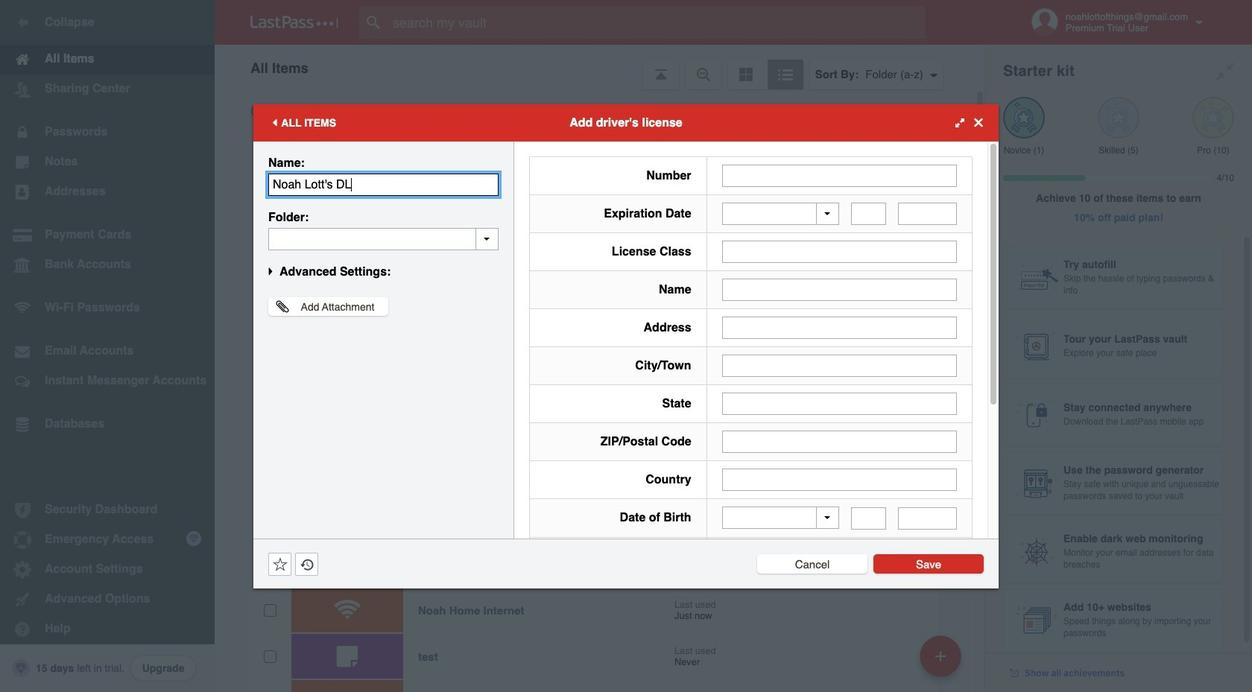Task type: locate. For each thing, give the bounding box(es) containing it.
new item image
[[936, 651, 946, 662]]

lastpass image
[[251, 16, 339, 29]]

dialog
[[254, 104, 999, 693]]

search my vault text field
[[359, 6, 955, 39]]

vault options navigation
[[215, 45, 986, 89]]

None text field
[[722, 164, 958, 187], [268, 173, 499, 196], [852, 203, 887, 225], [722, 241, 958, 263], [722, 393, 958, 415], [852, 508, 887, 530], [722, 164, 958, 187], [268, 173, 499, 196], [852, 203, 887, 225], [722, 241, 958, 263], [722, 393, 958, 415], [852, 508, 887, 530]]

None text field
[[899, 203, 958, 225], [268, 228, 499, 250], [722, 279, 958, 301], [722, 317, 958, 339], [722, 355, 958, 377], [722, 431, 958, 453], [722, 469, 958, 492], [899, 508, 958, 530], [899, 203, 958, 225], [268, 228, 499, 250], [722, 279, 958, 301], [722, 317, 958, 339], [722, 355, 958, 377], [722, 431, 958, 453], [722, 469, 958, 492], [899, 508, 958, 530]]

Search search field
[[359, 6, 955, 39]]



Task type: vqa. For each thing, say whether or not it's contained in the screenshot.
NEW ITEM element
no



Task type: describe. For each thing, give the bounding box(es) containing it.
new item navigation
[[915, 632, 971, 693]]

main navigation navigation
[[0, 0, 215, 693]]



